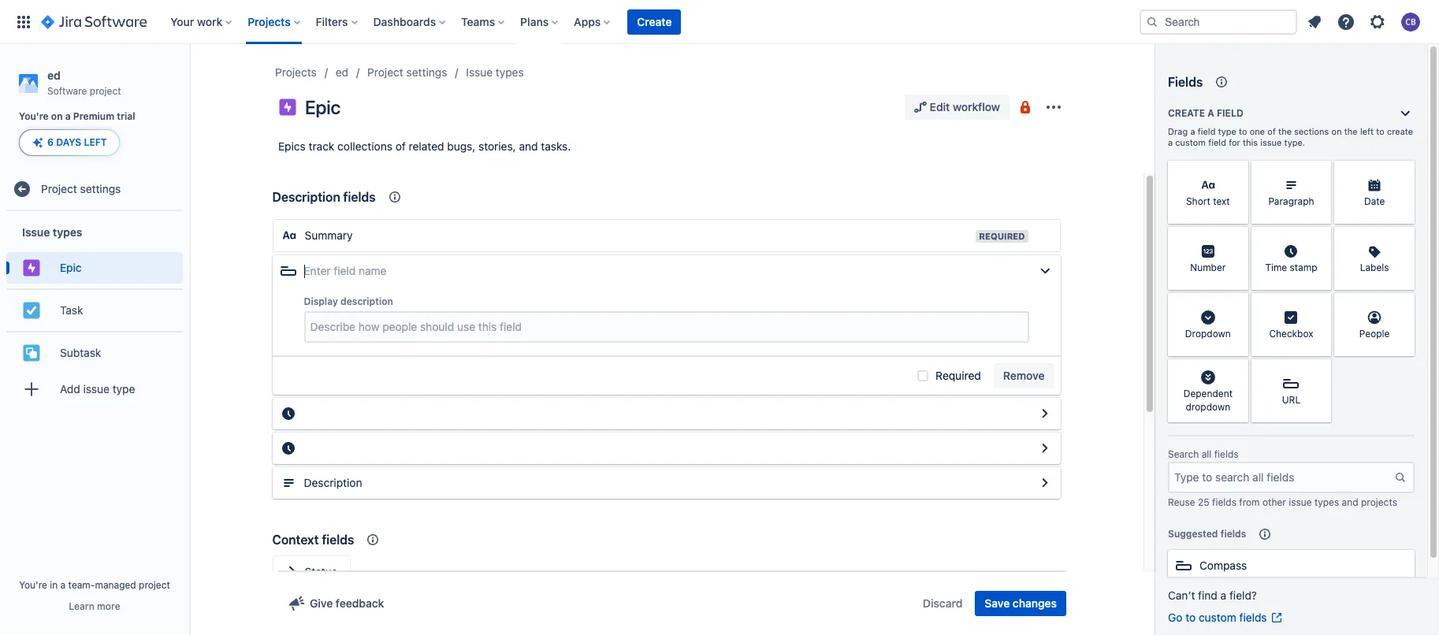 Task type: describe. For each thing, give the bounding box(es) containing it.
learn
[[69, 601, 94, 613]]

collections
[[338, 140, 393, 153]]

more information image for people
[[1395, 295, 1414, 314]]

changes
[[1013, 597, 1057, 610]]

issue inside drag a field type to one of the sections on the left to create a custom field for this issue type.
[[1261, 137, 1282, 147]]

sections
[[1295, 126, 1330, 136]]

1 vertical spatial project settings link
[[6, 174, 183, 205]]

1 horizontal spatial project settings link
[[368, 63, 447, 82]]

projects link
[[275, 63, 317, 82]]

sidebar navigation image
[[172, 63, 207, 95]]

filters button
[[311, 9, 364, 34]]

add issue type button
[[6, 374, 183, 406]]

more information about the fields image
[[1213, 73, 1232, 91]]

add issue type
[[60, 382, 135, 396]]

open field configuration image inside description button
[[1036, 474, 1055, 493]]

teams button
[[457, 9, 511, 34]]

software
[[47, 85, 87, 97]]

description for description fields
[[272, 190, 340, 204]]

search all fields
[[1169, 449, 1239, 460]]

fields right all
[[1215, 449, 1239, 460]]

short
[[1187, 196, 1211, 208]]

ed for ed software project
[[47, 69, 61, 82]]

0 horizontal spatial project settings
[[41, 182, 121, 195]]

learn more
[[69, 601, 120, 613]]

more information image for date
[[1395, 162, 1414, 181]]

more information image for dependent dropdown
[[1228, 361, 1247, 380]]

and for stories,
[[519, 140, 538, 153]]

from
[[1240, 497, 1260, 509]]

Display description field
[[306, 313, 1028, 341]]

this link will be opened in a new tab image
[[1271, 612, 1283, 624]]

bugs,
[[447, 140, 476, 153]]

1 horizontal spatial project settings
[[368, 65, 447, 79]]

1 vertical spatial of
[[396, 140, 406, 153]]

projects
[[1362, 497, 1398, 509]]

people
[[1360, 328, 1390, 340]]

ed software project
[[47, 69, 121, 97]]

more options image
[[1045, 98, 1064, 117]]

type.
[[1285, 137, 1306, 147]]

save changes button
[[976, 591, 1067, 617]]

ed link
[[336, 63, 349, 82]]

your
[[171, 15, 194, 28]]

days
[[56, 137, 81, 148]]

status
[[305, 565, 337, 579]]

this
[[1243, 137, 1258, 147]]

drag
[[1169, 126, 1188, 136]]

number
[[1191, 262, 1226, 274]]

2 horizontal spatial to
[[1377, 126, 1385, 136]]

go
[[1169, 611, 1183, 624]]

6 days left
[[47, 137, 107, 148]]

track
[[309, 140, 335, 153]]

context
[[272, 533, 319, 547]]

create for create a field
[[1169, 107, 1206, 119]]

paragraph
[[1269, 196, 1315, 208]]

you're on a premium trial
[[19, 111, 135, 122]]

go to custom fields
[[1169, 611, 1268, 624]]

field?
[[1230, 589, 1258, 602]]

6
[[47, 137, 54, 148]]

0 vertical spatial epic
[[305, 96, 341, 118]]

field for create
[[1217, 107, 1244, 119]]

custom inside go to custom fields link
[[1199, 611, 1237, 624]]

a down "drag"
[[1169, 137, 1173, 147]]

find
[[1199, 589, 1218, 602]]

go to custom fields link
[[1169, 610, 1283, 626]]

settings image
[[1369, 12, 1388, 31]]

other
[[1263, 497, 1287, 509]]

trial
[[117, 111, 135, 122]]

edit
[[930, 100, 950, 114]]

1 horizontal spatial project
[[368, 65, 404, 79]]

text
[[1214, 196, 1231, 208]]

2 open field configuration image from the top
[[1036, 439, 1055, 458]]

short text
[[1187, 196, 1231, 208]]

description fields
[[272, 190, 376, 204]]

appswitcher icon image
[[14, 12, 33, 31]]

issue type icon image
[[278, 98, 297, 117]]

give
[[310, 597, 333, 610]]

description button
[[272, 468, 1061, 499]]

issue types link
[[466, 63, 524, 82]]

fields left more information about the suggested fields image
[[1221, 528, 1247, 540]]

teams
[[461, 15, 495, 28]]

fields
[[1169, 75, 1203, 89]]

display
[[304, 296, 338, 308]]

fields right 25
[[1213, 497, 1237, 509]]

date
[[1365, 196, 1386, 208]]

25
[[1199, 497, 1210, 509]]

summary
[[305, 229, 353, 242]]

task
[[60, 304, 83, 317]]

projects for projects popup button
[[248, 15, 291, 28]]

tasks.
[[541, 140, 571, 153]]

dashboards
[[373, 15, 436, 28]]

learn more button
[[69, 601, 120, 613]]

suggested fields
[[1169, 528, 1247, 540]]

0 vertical spatial on
[[51, 111, 63, 122]]

and for types
[[1342, 497, 1359, 509]]

more information image for labels
[[1395, 229, 1414, 248]]

field for drag
[[1198, 126, 1216, 136]]

managed
[[95, 580, 136, 591]]

2 vertical spatial field
[[1209, 137, 1227, 147]]

Enter field name field
[[304, 262, 1029, 281]]

give feedback button
[[278, 591, 394, 617]]

remove
[[1004, 369, 1045, 382]]

create a field
[[1169, 107, 1244, 119]]

labels
[[1361, 262, 1390, 274]]

create button
[[628, 9, 682, 34]]

a down more information about the fields image
[[1208, 107, 1215, 119]]

plans
[[521, 15, 549, 28]]

description for description
[[304, 476, 362, 490]]

more information image for number
[[1228, 229, 1247, 248]]

type inside drag a field type to one of the sections on the left to create a custom field for this issue type.
[[1219, 126, 1237, 136]]

1 horizontal spatial settings
[[407, 65, 447, 79]]

more information about the suggested fields image
[[1256, 525, 1275, 544]]

your profile and settings image
[[1402, 12, 1421, 31]]

task link
[[6, 295, 183, 327]]

premium
[[73, 111, 114, 122]]

1 open field configuration image from the top
[[1036, 404, 1055, 423]]

feedback
[[336, 597, 384, 610]]

0 vertical spatial types
[[496, 65, 524, 79]]

more information about the context fields image
[[385, 188, 404, 207]]



Task type: vqa. For each thing, say whether or not it's contained in the screenshot.
bottom You're
yes



Task type: locate. For each thing, give the bounding box(es) containing it.
0 vertical spatial project
[[368, 65, 404, 79]]

0 horizontal spatial create
[[637, 15, 672, 28]]

add
[[60, 382, 80, 396]]

0 vertical spatial type
[[1219, 126, 1237, 136]]

discard
[[923, 597, 963, 610]]

more information image for short text
[[1228, 162, 1247, 181]]

0 vertical spatial and
[[519, 140, 538, 153]]

a down software
[[65, 111, 71, 122]]

issue inside button
[[83, 382, 110, 396]]

issue down teams dropdown button
[[466, 65, 493, 79]]

plans button
[[516, 9, 565, 34]]

0 vertical spatial project settings link
[[368, 63, 447, 82]]

description
[[272, 190, 340, 204], [304, 476, 362, 490]]

epic right issue type icon
[[305, 96, 341, 118]]

1 vertical spatial you're
[[19, 580, 47, 591]]

projects
[[248, 15, 291, 28], [275, 65, 317, 79]]

custom down "drag"
[[1176, 137, 1206, 147]]

ed up software
[[47, 69, 61, 82]]

ed for ed
[[336, 65, 349, 79]]

of right the one
[[1268, 126, 1276, 136]]

you're in a team-managed project
[[19, 580, 170, 591]]

1 horizontal spatial create
[[1169, 107, 1206, 119]]

1 vertical spatial required
[[936, 369, 982, 382]]

field up for
[[1217, 107, 1244, 119]]

types down type to search all fields text box
[[1315, 497, 1340, 509]]

1 vertical spatial epic
[[60, 261, 82, 274]]

project right managed
[[139, 580, 170, 591]]

one
[[1250, 126, 1266, 136]]

the
[[1279, 126, 1292, 136], [1345, 126, 1358, 136]]

1 horizontal spatial issue
[[1261, 137, 1282, 147]]

project inside ed software project
[[90, 85, 121, 97]]

1 vertical spatial and
[[1342, 497, 1359, 509]]

1 the from the left
[[1279, 126, 1292, 136]]

projects button
[[243, 9, 306, 34]]

0 vertical spatial projects
[[248, 15, 291, 28]]

the up type.
[[1279, 126, 1292, 136]]

0 vertical spatial open field configuration image
[[1036, 404, 1055, 423]]

description up summary
[[272, 190, 340, 204]]

1 vertical spatial on
[[1332, 126, 1342, 136]]

epics track collections of related bugs, stories, and tasks.
[[278, 140, 571, 153]]

banner
[[0, 0, 1440, 44]]

stamp
[[1290, 262, 1318, 274]]

project settings down 6 days left
[[41, 182, 121, 195]]

issue types for issue types link
[[466, 65, 524, 79]]

epic inside group
[[60, 261, 82, 274]]

time
[[1266, 262, 1288, 274]]

type inside button
[[113, 382, 135, 396]]

workflow
[[953, 100, 1001, 114]]

compass
[[1200, 559, 1248, 572]]

epics
[[278, 140, 306, 153]]

1 horizontal spatial to
[[1240, 126, 1248, 136]]

to right go
[[1186, 611, 1196, 624]]

0 horizontal spatial epic
[[60, 261, 82, 274]]

issue right other
[[1289, 497, 1312, 509]]

1 vertical spatial projects
[[275, 65, 317, 79]]

create inside button
[[637, 15, 672, 28]]

description up context fields
[[304, 476, 362, 490]]

create right apps dropdown button
[[637, 15, 672, 28]]

context fields
[[272, 533, 354, 547]]

drag a field type to one of the sections on the left to create a custom field for this issue type.
[[1169, 126, 1414, 147]]

1 horizontal spatial ed
[[336, 65, 349, 79]]

issue right add
[[83, 382, 110, 396]]

Type to search all fields text field
[[1170, 464, 1395, 492]]

fields left more information about the context fields icon
[[322, 533, 354, 547]]

0 horizontal spatial issue
[[22, 225, 50, 239]]

issue up epic group
[[22, 225, 50, 239]]

0 vertical spatial settings
[[407, 65, 447, 79]]

2 horizontal spatial types
[[1315, 497, 1340, 509]]

types up epic link
[[53, 225, 82, 239]]

1 vertical spatial field
[[1198, 126, 1216, 136]]

projects inside popup button
[[248, 15, 291, 28]]

0 vertical spatial description
[[272, 190, 340, 204]]

group
[[6, 212, 183, 415]]

of
[[1268, 126, 1276, 136], [396, 140, 406, 153]]

jira software image
[[41, 12, 147, 31], [41, 12, 147, 31]]

custom inside drag a field type to one of the sections on the left to create a custom field for this issue type.
[[1176, 137, 1206, 147]]

0 horizontal spatial settings
[[80, 182, 121, 195]]

0 vertical spatial you're
[[19, 111, 49, 122]]

edit workflow
[[930, 100, 1001, 114]]

0 horizontal spatial type
[[113, 382, 135, 396]]

fields
[[343, 190, 376, 204], [1215, 449, 1239, 460], [1213, 497, 1237, 509], [1221, 528, 1247, 540], [322, 533, 354, 547], [1240, 611, 1268, 624]]

of left related
[[396, 140, 406, 153]]

1 vertical spatial issue
[[83, 382, 110, 396]]

epic group
[[6, 248, 183, 289]]

1 vertical spatial issue types
[[22, 225, 82, 239]]

issue types up epic group
[[22, 225, 82, 239]]

0 horizontal spatial of
[[396, 140, 406, 153]]

help image
[[1337, 12, 1356, 31]]

you're
[[19, 111, 49, 122], [19, 580, 47, 591]]

add issue type image
[[22, 380, 41, 399]]

banner containing your work
[[0, 0, 1440, 44]]

0 vertical spatial required
[[980, 231, 1025, 241]]

a right find
[[1221, 589, 1227, 602]]

you're left the in at bottom left
[[19, 580, 47, 591]]

and left tasks.
[[519, 140, 538, 153]]

more information image for dropdown
[[1228, 295, 1247, 314]]

0 horizontal spatial issue
[[83, 382, 110, 396]]

1 horizontal spatial issue types
[[466, 65, 524, 79]]

1 horizontal spatial issue
[[466, 65, 493, 79]]

on up 6
[[51, 111, 63, 122]]

1 vertical spatial description
[[304, 476, 362, 490]]

on
[[51, 111, 63, 122], [1332, 126, 1342, 136]]

more information image down the stamp
[[1311, 295, 1330, 314]]

you're up 6
[[19, 111, 49, 122]]

remove button
[[994, 363, 1055, 389]]

a right "drag"
[[1191, 126, 1196, 136]]

Search field
[[1140, 9, 1298, 34]]

and left the projects
[[1342, 497, 1359, 509]]

create up "drag"
[[1169, 107, 1206, 119]]

0 horizontal spatial the
[[1279, 126, 1292, 136]]

a
[[1208, 107, 1215, 119], [65, 111, 71, 122], [1191, 126, 1196, 136], [1169, 137, 1173, 147], [60, 580, 66, 591], [1221, 589, 1227, 602]]

1 vertical spatial type
[[113, 382, 135, 396]]

issue types
[[466, 65, 524, 79], [22, 225, 82, 239]]

1 vertical spatial open field configuration image
[[1036, 439, 1055, 458]]

work
[[197, 15, 223, 28]]

type down the subtask link
[[113, 382, 135, 396]]

project right ed link
[[368, 65, 404, 79]]

apps
[[574, 15, 601, 28]]

6 days left button
[[20, 130, 119, 156]]

2 vertical spatial issue
[[1289, 497, 1312, 509]]

field down create a field
[[1198, 126, 1216, 136]]

issue
[[466, 65, 493, 79], [22, 225, 50, 239]]

search image
[[1146, 15, 1159, 28]]

settings down dashboards popup button
[[407, 65, 447, 79]]

dropdown
[[1186, 401, 1231, 413]]

create
[[1388, 126, 1414, 136]]

issue types inside group
[[22, 225, 82, 239]]

suggested
[[1169, 528, 1219, 540]]

more information image down the text
[[1228, 229, 1247, 248]]

dashboards button
[[369, 9, 452, 34]]

more information image up the stamp
[[1311, 229, 1330, 248]]

project down 6 days left dropdown button
[[41, 182, 77, 195]]

2 the from the left
[[1345, 126, 1358, 136]]

related
[[409, 140, 444, 153]]

1 horizontal spatial and
[[1342, 497, 1359, 509]]

issue types down teams dropdown button
[[466, 65, 524, 79]]

more information image
[[1311, 162, 1330, 181], [1395, 162, 1414, 181], [1228, 229, 1247, 248], [1311, 229, 1330, 248], [1311, 295, 1330, 314]]

ed right projects 'link'
[[336, 65, 349, 79]]

0 horizontal spatial ed
[[47, 69, 61, 82]]

group containing issue types
[[6, 212, 183, 415]]

0 vertical spatial of
[[1268, 126, 1276, 136]]

1 horizontal spatial types
[[496, 65, 524, 79]]

more information image for paragraph
[[1311, 162, 1330, 181]]

apps button
[[569, 9, 617, 34]]

description
[[341, 296, 393, 308]]

restrictions apply image
[[1016, 98, 1035, 117]]

1 vertical spatial types
[[53, 225, 82, 239]]

0 vertical spatial issue
[[466, 65, 493, 79]]

time stamp
[[1266, 262, 1318, 274]]

more information about the context fields image
[[364, 531, 383, 550]]

field
[[1217, 107, 1244, 119], [1198, 126, 1216, 136], [1209, 137, 1227, 147]]

can't
[[1169, 589, 1196, 602]]

primary element
[[9, 0, 1140, 44]]

dependent
[[1184, 388, 1233, 400]]

1 horizontal spatial project
[[139, 580, 170, 591]]

1 horizontal spatial of
[[1268, 126, 1276, 136]]

you're for you're on a premium trial
[[19, 111, 49, 122]]

required
[[980, 231, 1025, 241], [936, 369, 982, 382]]

on right sections
[[1332, 126, 1342, 136]]

0 vertical spatial issue types
[[466, 65, 524, 79]]

more information image
[[1228, 162, 1247, 181], [1395, 229, 1414, 248], [1228, 295, 1247, 314], [1395, 295, 1414, 314], [1228, 361, 1247, 380]]

to up this at the top
[[1240, 126, 1248, 136]]

more information image for checkbox
[[1311, 295, 1330, 314]]

more
[[97, 601, 120, 613]]

project settings link down the left on the top of the page
[[6, 174, 183, 205]]

0 horizontal spatial and
[[519, 140, 538, 153]]

save changes
[[985, 597, 1057, 610]]

projects for projects 'link'
[[275, 65, 317, 79]]

1 horizontal spatial epic
[[305, 96, 341, 118]]

1 you're from the top
[[19, 111, 49, 122]]

fields left this link will be opened in a new tab icon at the right
[[1240, 611, 1268, 624]]

project
[[368, 65, 404, 79], [41, 182, 77, 195]]

type
[[1219, 126, 1237, 136], [113, 382, 135, 396]]

project settings link down dashboards popup button
[[368, 63, 447, 82]]

fields left more information about the context fields image
[[343, 190, 376, 204]]

0 horizontal spatial on
[[51, 111, 63, 122]]

type up for
[[1219, 126, 1237, 136]]

3 open field configuration image from the top
[[1036, 474, 1055, 493]]

search
[[1169, 449, 1200, 460]]

1 vertical spatial custom
[[1199, 611, 1237, 624]]

dependent dropdown
[[1184, 388, 1233, 413]]

1 vertical spatial project
[[41, 182, 77, 195]]

0 horizontal spatial issue types
[[22, 225, 82, 239]]

0 horizontal spatial to
[[1186, 611, 1196, 624]]

close field configuration image
[[1036, 262, 1055, 281]]

ed inside ed software project
[[47, 69, 61, 82]]

0 vertical spatial custom
[[1176, 137, 1206, 147]]

the left left
[[1345, 126, 1358, 136]]

0 horizontal spatial project settings link
[[6, 174, 183, 205]]

types down plans
[[496, 65, 524, 79]]

description inside button
[[304, 476, 362, 490]]

1 vertical spatial issue
[[22, 225, 50, 239]]

to right left
[[1377, 126, 1385, 136]]

2 you're from the top
[[19, 580, 47, 591]]

custom down can't find a field?
[[1199, 611, 1237, 624]]

discard button
[[914, 591, 973, 617]]

2 horizontal spatial issue
[[1289, 497, 1312, 509]]

dropdown
[[1186, 328, 1232, 340]]

1 vertical spatial create
[[1169, 107, 1206, 119]]

0 vertical spatial project
[[90, 85, 121, 97]]

2 vertical spatial open field configuration image
[[1036, 474, 1055, 493]]

left
[[84, 137, 107, 148]]

1 horizontal spatial the
[[1345, 126, 1358, 136]]

project up premium
[[90, 85, 121, 97]]

issue down the one
[[1261, 137, 1282, 147]]

a right the in at bottom left
[[60, 580, 66, 591]]

epic up task
[[60, 261, 82, 274]]

more information image down the create
[[1395, 162, 1414, 181]]

checkbox
[[1270, 328, 1314, 340]]

0 horizontal spatial project
[[90, 85, 121, 97]]

settings down the left on the top of the page
[[80, 182, 121, 195]]

left
[[1361, 126, 1374, 136]]

1 vertical spatial project settings
[[41, 182, 121, 195]]

more information image down sections
[[1311, 162, 1330, 181]]

1 horizontal spatial on
[[1332, 126, 1342, 136]]

2 vertical spatial types
[[1315, 497, 1340, 509]]

open field configuration image
[[1036, 404, 1055, 423], [1036, 439, 1055, 458], [1036, 474, 1055, 493]]

0 vertical spatial issue
[[1261, 137, 1282, 147]]

create for create
[[637, 15, 672, 28]]

compass button
[[1169, 550, 1415, 582]]

reuse
[[1169, 497, 1196, 509]]

subtask
[[60, 346, 101, 359]]

give feedback
[[310, 597, 384, 610]]

0 vertical spatial project settings
[[368, 65, 447, 79]]

projects up projects 'link'
[[248, 15, 291, 28]]

of inside drag a field type to one of the sections on the left to create a custom field for this issue type.
[[1268, 126, 1276, 136]]

create
[[637, 15, 672, 28], [1169, 107, 1206, 119]]

team-
[[68, 580, 95, 591]]

in
[[50, 580, 58, 591]]

save
[[985, 597, 1010, 610]]

field left for
[[1209, 137, 1227, 147]]

for
[[1229, 137, 1241, 147]]

project
[[90, 85, 121, 97], [139, 580, 170, 591]]

stories,
[[479, 140, 516, 153]]

can't find a field?
[[1169, 589, 1258, 602]]

edit workflow button
[[905, 95, 1010, 120]]

ed
[[336, 65, 349, 79], [47, 69, 61, 82]]

0 horizontal spatial project
[[41, 182, 77, 195]]

your work
[[171, 15, 223, 28]]

1 horizontal spatial type
[[1219, 126, 1237, 136]]

custom
[[1176, 137, 1206, 147], [1199, 611, 1237, 624]]

issue types for group containing issue types
[[22, 225, 82, 239]]

projects up issue type icon
[[275, 65, 317, 79]]

on inside drag a field type to one of the sections on the left to create a custom field for this issue type.
[[1332, 126, 1342, 136]]

you're for you're in a team-managed project
[[19, 580, 47, 591]]

your work button
[[166, 9, 238, 34]]

and
[[519, 140, 538, 153], [1342, 497, 1359, 509]]

0 horizontal spatial types
[[53, 225, 82, 239]]

0 vertical spatial field
[[1217, 107, 1244, 119]]

1 vertical spatial project
[[139, 580, 170, 591]]

0 vertical spatial create
[[637, 15, 672, 28]]

display description
[[304, 296, 393, 308]]

notifications image
[[1306, 12, 1325, 31]]

project settings down dashboards popup button
[[368, 65, 447, 79]]

1 vertical spatial settings
[[80, 182, 121, 195]]

more information image for time stamp
[[1311, 229, 1330, 248]]



